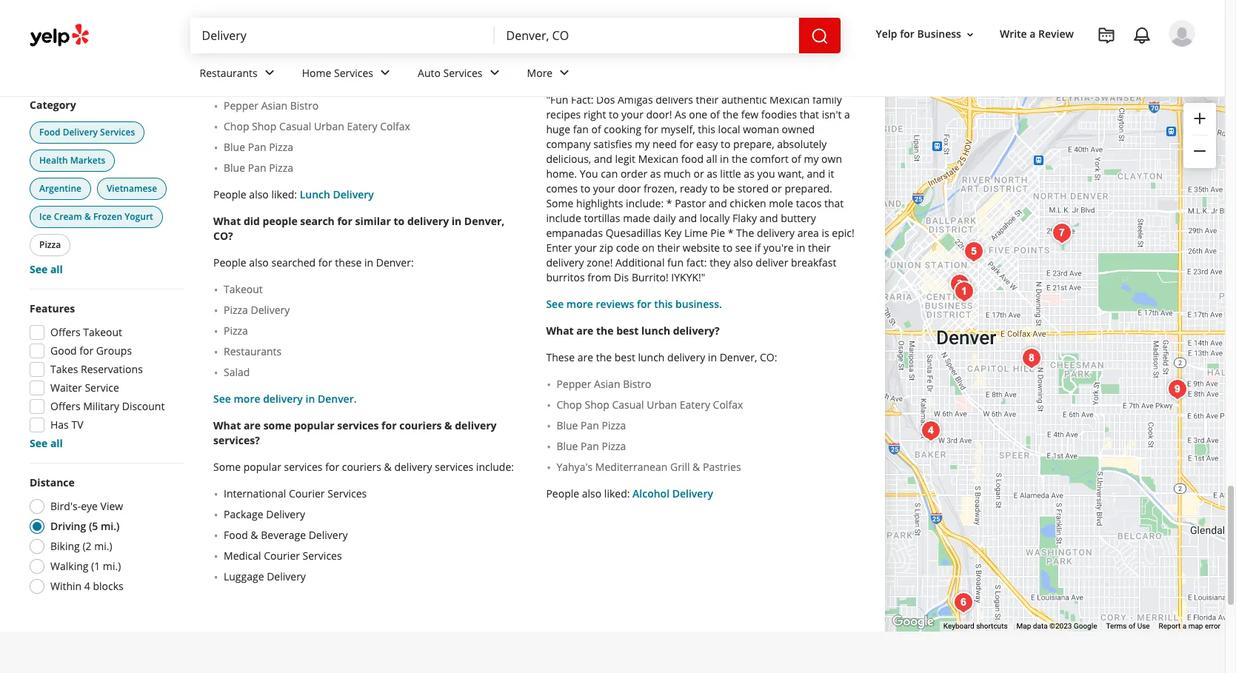 Task type: describe. For each thing, give the bounding box(es) containing it.
daily
[[654, 211, 676, 225]]

salad link
[[224, 366, 523, 380]]

1 vertical spatial your
[[593, 182, 615, 196]]

business.
[[676, 297, 722, 311]]

lunch for delivery
[[638, 351, 665, 365]]

search image
[[811, 27, 829, 45]]

little
[[721, 167, 742, 181]]

"fun fact: dos amigas delivers their authentic mexican family recipes right to your door!   as one of the few foodies that isn't a huge fan of cooking for myself, this local woman owned company satisfies my need for easy to prepare, absolutely delicious, and legit mexican food all in the comfort of my own home. you can order as much or as little as you want, and it comes to your door frozen, ready to be stored or prepared. some highlights include: *  pastor and chicken mole tacos that include tortillas made daily and locally  flaky and buttery empanadas   quesadillas   key lime pie  * the delivery area is epic! enter your zip code on their website to see if you're in their delivery zone!  additional fun fact: they also deliver breakfast burritos from dis burrito! iykyk!"
[[546, 93, 855, 285]]

door!
[[647, 108, 672, 122]]

best for these are the best alcohol delivery in denver, co:
[[282, 51, 303, 65]]

0 vertical spatial courier
[[289, 487, 325, 501]]

for down door!
[[644, 122, 658, 137]]

order
[[621, 167, 648, 181]]

1 horizontal spatial *
[[728, 226, 734, 240]]

people for saying
[[597, 25, 632, 39]]

urban inside pepper asian bistro ii pepper asian bistro chop shop casual urban eatery colfax blue pan pizza blue pan pizza
[[314, 120, 344, 134]]

dos amigas image
[[950, 277, 980, 307]]

and down pastor
[[679, 211, 697, 225]]

waiter
[[50, 381, 82, 395]]

more link
[[515, 53, 586, 96]]

are for what are people saying about couriers & delivery services in denver, co?
[[577, 25, 594, 39]]

casual inside pepper asian bistro chop shop casual urban eatery colfax blue pan pizza blue pan pizza yahya's mediterranean grill & pastries
[[612, 398, 644, 412]]

see down burritos
[[546, 297, 564, 311]]

& inside what are some popular services for couriers & delivery services?
[[445, 419, 452, 433]]

man vs fries image
[[960, 237, 990, 267]]

delivery down beverage
[[267, 570, 306, 584]]

2 vertical spatial your
[[575, 241, 597, 255]]

is inside "fun fact: dos amigas delivers their authentic mexican family recipes right to your door!   as one of the few foodies that isn't a huge fan of cooking for myself, this local woman owned company satisfies my need for easy to prepare, absolutely delicious, and legit mexican food all in the comfort of my own home. you can order as much or as little as you want, and it comes to your door frozen, ready to be stored or prepared. some highlights include: *  pastor and chicken mole tacos that include tortillas made daily and locally  flaky and buttery empanadas   quesadillas   key lime pie  * the delivery area is epic! enter your zip code on their website to see if you're in their delivery zone!  additional fun fact: they also deliver breakfast burritos from dis burrito! iykyk!"
[[822, 226, 830, 240]]

to left 'see'
[[723, 241, 733, 255]]

food
[[682, 152, 704, 166]]

fact:
[[571, 93, 594, 107]]

in inside what did people search for similar to delivery in denver, co?
[[452, 214, 462, 228]]

searched
[[272, 256, 316, 270]]

see up distance at the bottom left of page
[[30, 437, 48, 451]]

breakfast
[[791, 256, 837, 270]]

terms of use
[[1107, 623, 1151, 631]]

1 vertical spatial chop shop casual urban eatery colfax link
[[557, 398, 856, 413]]

co? inside what are people saying about couriers & delivery services in denver, co?
[[602, 39, 622, 54]]

to down dos
[[609, 108, 619, 122]]

frozen,
[[644, 182, 678, 196]]

1 horizontal spatial mexican
[[770, 93, 810, 107]]

argentine button
[[30, 178, 91, 200]]

casual inside pepper asian bistro ii pepper asian bistro chop shop casual urban eatery colfax blue pan pizza blue pan pizza
[[279, 120, 311, 134]]

more for delivery
[[234, 392, 260, 406]]

write
[[1000, 27, 1028, 41]]

0 horizontal spatial pepper asian bistro link
[[224, 99, 523, 114]]

pepper asian bistro ii link
[[224, 78, 523, 93]]

iykyk!"
[[672, 271, 706, 285]]

0 vertical spatial lunch
[[96, 39, 126, 54]]

to down "you"
[[581, 182, 591, 196]]

highlights
[[577, 197, 624, 211]]

yahya's
[[557, 460, 593, 474]]

foodies
[[762, 108, 797, 122]]

1 horizontal spatial pepper asian bistro link
[[557, 377, 856, 392]]

0 vertical spatial chop shop casual urban eatery colfax link
[[224, 120, 523, 134]]

cream
[[54, 211, 82, 223]]

urban inside pepper asian bistro chop shop casual urban eatery colfax blue pan pizza blue pan pizza yahya's mediterranean grill & pastries
[[647, 398, 677, 412]]

co: for these are the best alcohol delivery in denver, co:
[[435, 51, 453, 65]]

search
[[300, 214, 335, 228]]

groups
[[96, 344, 132, 358]]

couriers down what are some popular services for couriers & delivery services?
[[342, 460, 382, 474]]

few
[[742, 108, 759, 122]]

couriers inside what are some popular services for couriers & delivery services?
[[400, 419, 442, 433]]

people for people also liked: lunch delivery
[[213, 188, 247, 202]]

delivery right beverage
[[309, 529, 348, 543]]

good for good for lunch
[[50, 39, 77, 54]]

& inside international courier services package delivery food & beverage delivery medical courier services luggage delivery
[[251, 529, 258, 543]]

also for people also liked: lunch delivery
[[249, 188, 269, 202]]

are for what are some popular services for couriers & delivery services?
[[244, 419, 261, 433]]

isn't
[[822, 108, 842, 122]]

0 vertical spatial your
[[622, 108, 644, 122]]

the for these are the best alcohol delivery in denver, co:
[[263, 51, 279, 65]]

tortillas
[[584, 211, 621, 225]]

shortcuts
[[977, 623, 1008, 631]]

dos
[[597, 93, 615, 107]]

popular inside what are some popular services for couriers & delivery services?
[[294, 419, 335, 433]]

& inside pepper asian bistro chop shop casual urban eatery colfax blue pan pizza blue pan pizza yahya's mediterranean grill & pastries
[[693, 460, 701, 474]]

for right the review
[[622, 66, 636, 80]]

1 vertical spatial asian
[[261, 99, 288, 113]]

this
[[546, 66, 566, 80]]

are for what are the best alcohol delivery?
[[244, 25, 261, 39]]

myself,
[[661, 122, 696, 137]]

offers for offers takeout
[[50, 326, 81, 340]]

lunch for delivery?
[[642, 324, 671, 338]]

1 vertical spatial restaurants link
[[224, 345, 523, 360]]

denver.
[[318, 392, 357, 406]]

delivery inside what did people search for similar to delivery in denver, co?
[[407, 214, 449, 228]]

0 vertical spatial my
[[635, 137, 650, 151]]

best for what are the best lunch delivery?
[[617, 324, 639, 338]]

view
[[100, 500, 123, 514]]

right
[[584, 108, 606, 122]]

mediterranean
[[596, 460, 668, 474]]

service
[[85, 381, 119, 395]]

and up can at the top left of page
[[594, 152, 613, 166]]

own
[[822, 152, 843, 166]]

home services
[[302, 66, 374, 80]]

people for people also liked: alcohol delivery
[[546, 487, 580, 501]]

comfort
[[751, 152, 789, 166]]

services down these are the best alcohol delivery in denver, co:
[[334, 66, 374, 80]]

for left these
[[318, 256, 333, 270]]

the up local
[[723, 108, 739, 122]]

saying
[[634, 25, 667, 39]]

burritos
[[546, 271, 585, 285]]

international
[[224, 487, 286, 501]]

people for people also searched for these in denver:
[[213, 256, 247, 270]]

denver, inside what are people saying about couriers & delivery services in denver, co?
[[559, 39, 599, 54]]

for inside what are some popular services for couriers & delivery services?
[[382, 419, 397, 433]]

services inside button
[[100, 126, 135, 139]]

delivery up beverage
[[266, 508, 305, 522]]

nolan p. image
[[1169, 20, 1196, 47]]

delivery? for what are the best alcohol delivery?
[[349, 25, 396, 39]]

what are some popular services for couriers & delivery services?
[[213, 419, 497, 448]]

group containing category
[[27, 98, 184, 277]]

map
[[1189, 623, 1204, 631]]

business categories element
[[188, 53, 1196, 96]]

2 horizontal spatial co:
[[825, 66, 842, 80]]

fan
[[573, 122, 589, 137]]

google image
[[889, 613, 938, 632]]

carne - argentina street food image
[[917, 417, 947, 446]]

people also searched for these in denver:
[[213, 256, 414, 270]]

food inside button
[[39, 126, 60, 139]]

user actions element
[[864, 19, 1217, 110]]

you
[[580, 167, 598, 181]]

yelp for business
[[876, 27, 962, 41]]

some inside "fun fact: dos amigas delivers their authentic mexican family recipes right to your door!   as one of the few foodies that isn't a huge fan of cooking for myself, this local woman owned company satisfies my need for easy to prepare, absolutely delicious, and legit mexican food all in the comfort of my own home. you can order as much or as little as you want, and it comes to your door frozen, ready to be stored or prepared. some highlights include: *  pastor and chicken mole tacos that include tortillas made daily and locally  flaky and buttery empanadas   quesadillas   key lime pie  * the delivery area is epic! enter your zip code on their website to see if you're in their delivery zone!  additional fun fact: they also deliver breakfast burritos from dis burrito! iykyk!"
[[546, 197, 574, 211]]

yelp
[[876, 27, 898, 41]]

additional
[[616, 256, 665, 270]]

a left the review
[[579, 66, 585, 80]]

3 as from the left
[[744, 167, 755, 181]]

none field the "find"
[[202, 27, 483, 44]]

alcohol for delivery?
[[309, 25, 346, 39]]

what for what are people saying about couriers & delivery services in denver, co?
[[546, 25, 574, 39]]

notifications image
[[1134, 27, 1152, 44]]

amigas
[[618, 93, 653, 107]]

outdoor seating
[[50, 21, 130, 35]]

what are the best lunch delivery?
[[546, 324, 720, 338]]

(1
[[91, 560, 100, 574]]

similar
[[355, 214, 391, 228]]

1 vertical spatial popular
[[244, 460, 282, 474]]

fun
[[668, 256, 684, 270]]

beverage
[[261, 529, 306, 543]]

prepare,
[[734, 137, 775, 151]]

zoom in image
[[1192, 110, 1209, 127]]

cooking
[[604, 122, 642, 137]]

co: for these are the best lunch delivery in denver, co:
[[760, 351, 778, 365]]

in inside what are people saying about couriers & delivery services in denver, co?
[[546, 39, 556, 54]]

0 horizontal spatial include:
[[476, 460, 514, 474]]

for down burrito!
[[637, 297, 652, 311]]

1 vertical spatial pepper
[[224, 99, 259, 113]]

1 vertical spatial or
[[772, 182, 782, 196]]

of left use
[[1129, 623, 1136, 631]]

some
[[264, 419, 291, 433]]

bowls by ko image
[[1048, 219, 1078, 248]]

denver, inside what did people search for similar to delivery in denver, co?
[[465, 214, 505, 228]]

see down salad
[[213, 392, 231, 406]]

& inside 'button'
[[84, 211, 91, 223]]

website
[[683, 241, 720, 255]]

24 chevron down v2 image
[[486, 64, 504, 82]]

0 vertical spatial restaurants link
[[188, 53, 290, 96]]

ii
[[321, 78, 327, 92]]

door
[[618, 182, 641, 196]]

medical
[[224, 549, 261, 563]]

delivery up the similar
[[333, 188, 374, 202]]

2 horizontal spatial their
[[808, 241, 831, 255]]

couriers up delivers
[[639, 66, 678, 80]]

write a review
[[1000, 27, 1074, 41]]

bird's-
[[50, 500, 81, 514]]

2 as from the left
[[707, 167, 718, 181]]

0 vertical spatial *
[[667, 197, 672, 211]]

of right one
[[710, 108, 720, 122]]

services down beverage
[[303, 549, 342, 563]]

1 horizontal spatial that
[[825, 197, 844, 211]]

distance
[[30, 476, 75, 490]]

1 vertical spatial bistro
[[290, 99, 319, 113]]

none field near
[[507, 27, 787, 44]]

recipes
[[546, 108, 581, 122]]

16 chevron down v2 image
[[965, 29, 977, 41]]

1 vertical spatial my
[[804, 152, 819, 166]]

tacos
[[796, 197, 822, 211]]

liked: for alcohol delivery
[[605, 487, 630, 501]]

are for these are the best alcohol delivery in denver, co:
[[245, 51, 261, 65]]

services?
[[213, 434, 260, 448]]

argentine
[[39, 183, 81, 195]]

24 chevron down v2 image for more
[[556, 64, 574, 82]]

what for what are the best alcohol delivery?
[[213, 25, 241, 39]]

frozen
[[93, 211, 122, 223]]

people also liked: lunch delivery
[[213, 188, 374, 202]]

ready
[[680, 182, 708, 196]]

0 horizontal spatial or
[[694, 167, 704, 181]]

0 horizontal spatial that
[[800, 108, 820, 122]]

some popular services for couriers & delivery services include:
[[213, 460, 514, 474]]

locally
[[700, 211, 730, 225]]

this inside "fun fact: dos amigas delivers their authentic mexican family recipes right to your door!   as one of the few foodies that isn't a huge fan of cooking for myself, this local woman owned company satisfies my need for easy to prepare, absolutely delicious, and legit mexican food all in the comfort of my own home. you can order as much or as little as you want, and it comes to your door frozen, ready to be stored or prepared. some highlights include: *  pastor and chicken mole tacos that include tortillas made daily and locally  flaky and buttery empanadas   quesadillas   key lime pie  * the delivery area is epic! enter your zip code on their website to see if you're in their delivery zone!  additional fun fact: they also deliver breakfast burritos from dis burrito! iykyk!"
[[698, 122, 716, 137]]

& inside what are people saying about couriers & delivery services in denver, co?
[[748, 25, 756, 39]]

alcohol delivery link
[[633, 487, 714, 501]]

colfax inside pepper asian bistro ii pepper asian bistro chop shop casual urban eatery colfax blue pan pizza blue pan pizza
[[380, 120, 410, 134]]

need
[[653, 137, 677, 151]]

services inside what are people saying about couriers & delivery services in denver, co?
[[803, 25, 845, 39]]

the for what are the best lunch delivery?
[[597, 324, 614, 338]]

these are the best lunch delivery in denver, co:
[[546, 351, 778, 365]]

markets
[[70, 154, 105, 167]]

services inside what are some popular services for couriers & delivery services?
[[337, 419, 379, 433]]

pastor
[[675, 197, 706, 211]]

food inside international courier services package delivery food & beverage delivery medical courier services luggage delivery
[[224, 529, 248, 543]]

a left map at the right bottom of page
[[1183, 623, 1187, 631]]

all for features
[[50, 437, 63, 451]]

1 vertical spatial mexican
[[639, 152, 679, 166]]

1 vertical spatial lunch
[[300, 188, 330, 202]]

best for these are the best lunch delivery in denver, co:
[[615, 351, 636, 365]]

services down the some popular services for couriers & delivery services include:
[[328, 487, 367, 501]]

for up food
[[680, 137, 694, 151]]



Task type: locate. For each thing, give the bounding box(es) containing it.
1 horizontal spatial urban
[[647, 398, 677, 412]]

24 chevron down v2 image for home services
[[376, 64, 394, 82]]

0 vertical spatial mexican
[[770, 93, 810, 107]]

lunch up these are the best lunch delivery in denver, co:
[[642, 324, 671, 338]]

colfax inside pepper asian bistro chop shop casual urban eatery colfax blue pan pizza blue pan pizza yahya's mediterranean grill & pastries
[[713, 398, 743, 412]]

takeout inside group
[[83, 326, 122, 340]]

popular up international
[[244, 460, 282, 474]]

0 horizontal spatial is
[[569, 66, 576, 80]]

group containing features
[[25, 302, 184, 451]]

fact:
[[687, 256, 707, 270]]

1 horizontal spatial my
[[804, 152, 819, 166]]

chop shop casual urban eatery colfax link
[[224, 120, 523, 134], [557, 398, 856, 413]]

1 vertical spatial casual
[[612, 398, 644, 412]]

2 see all button from the top
[[30, 437, 63, 451]]

mi.) right (2
[[94, 540, 112, 554]]

1 horizontal spatial colfax
[[713, 398, 743, 412]]

1 horizontal spatial some
[[546, 197, 574, 211]]

delivery down yahya's mediterranean grill & pastries link
[[673, 487, 714, 501]]

people down did
[[213, 256, 247, 270]]

is right this
[[569, 66, 576, 80]]

stored
[[738, 182, 769, 196]]

eatery down these are the best lunch delivery in denver, co:
[[680, 398, 711, 412]]

tuk took bites image
[[1164, 375, 1193, 405]]

1 horizontal spatial more
[[567, 297, 593, 311]]

1 horizontal spatial lunch
[[300, 188, 330, 202]]

2 24 chevron down v2 image from the left
[[376, 64, 394, 82]]

and up locally
[[709, 197, 727, 211]]

people for search
[[263, 214, 298, 228]]

these for these are the best alcohol delivery in denver, co:
[[213, 51, 242, 65]]

see all down has at the bottom of page
[[30, 437, 63, 451]]

24 chevron down v2 image left home
[[261, 64, 278, 82]]

some
[[546, 197, 574, 211], [213, 460, 241, 474]]

courier down beverage
[[264, 549, 300, 563]]

alcohol
[[309, 25, 346, 39], [305, 51, 340, 65]]

driving
[[50, 520, 86, 534]]

mi.) for driving (5 mi.)
[[101, 520, 120, 534]]

1 horizontal spatial these
[[546, 351, 575, 365]]

pepper for pepper asian bistro chop shop casual urban eatery colfax blue pan pizza blue pan pizza yahya's mediterranean grill & pastries
[[557, 377, 592, 391]]

all
[[707, 152, 718, 166], [50, 263, 63, 277], [50, 437, 63, 451]]

0 horizontal spatial popular
[[244, 460, 282, 474]]

chicken
[[730, 197, 767, 211]]

people right did
[[263, 214, 298, 228]]

1 horizontal spatial as
[[707, 167, 718, 181]]

what inside what did people search for similar to delivery in denver, co?
[[213, 214, 241, 228]]

are inside what are people saying about couriers & delivery services in denver, co?
[[577, 25, 594, 39]]

chop inside pepper asian bistro chop shop casual urban eatery colfax blue pan pizza blue pan pizza yahya's mediterranean grill & pastries
[[557, 398, 582, 412]]

1 vertical spatial people
[[213, 256, 247, 270]]

these are the best alcohol delivery in denver, co:
[[213, 51, 453, 65]]

their up one
[[696, 93, 719, 107]]

vietnamese button
[[97, 178, 167, 200]]

1 vertical spatial people
[[263, 214, 298, 228]]

0 vertical spatial include:
[[626, 197, 664, 211]]

delivery? for what are the best lunch delivery?
[[673, 324, 720, 338]]

1 horizontal spatial casual
[[612, 398, 644, 412]]

3 24 chevron down v2 image from the left
[[556, 64, 574, 82]]

takeout pizza delivery pizza restaurants salad
[[224, 283, 290, 380]]

1 vertical spatial alcohol
[[305, 51, 340, 65]]

0 vertical spatial that
[[800, 108, 820, 122]]

some down services?
[[213, 460, 241, 474]]

asian for pepper asian bistro ii pepper asian bistro chop shop casual urban eatery colfax blue pan pizza blue pan pizza
[[261, 78, 288, 92]]

are inside what are some popular services for couriers & delivery services?
[[244, 419, 261, 433]]

None search field
[[190, 18, 844, 53]]

option group
[[25, 476, 184, 599]]

these for these are the best lunch delivery in denver, co:
[[546, 351, 575, 365]]

see all button for category
[[30, 263, 63, 277]]

co? inside what did people search for similar to delivery in denver, co?
[[213, 229, 233, 243]]

restaurants inside takeout pizza delivery pizza restaurants salad
[[224, 345, 282, 359]]

restaurants
[[200, 66, 258, 80], [224, 345, 282, 359]]

1 vertical spatial some
[[213, 460, 241, 474]]

0 vertical spatial bistro
[[290, 78, 319, 92]]

0 horizontal spatial takeout
[[83, 326, 122, 340]]

for down outdoor seating
[[80, 39, 94, 54]]

see all button down has at the bottom of page
[[30, 437, 63, 451]]

within
[[50, 580, 82, 594]]

0 horizontal spatial delivery?
[[349, 25, 396, 39]]

1 horizontal spatial food
[[224, 529, 248, 543]]

be
[[723, 182, 735, 196]]

delivery inside what are some popular services for couriers & delivery services?
[[455, 419, 497, 433]]

see
[[30, 263, 48, 277], [546, 297, 564, 311], [213, 392, 231, 406], [30, 437, 48, 451]]

in
[[546, 39, 556, 54], [384, 51, 393, 65], [773, 66, 782, 80], [720, 152, 729, 166], [452, 214, 462, 228], [797, 241, 806, 255], [365, 256, 374, 270], [708, 351, 717, 365], [306, 392, 315, 406]]

terms
[[1107, 623, 1128, 631]]

report a map error link
[[1159, 623, 1221, 631]]

2 vertical spatial all
[[50, 437, 63, 451]]

see all down pizza button
[[30, 263, 63, 277]]

0 horizontal spatial co?
[[213, 229, 233, 243]]

1 vertical spatial co?
[[213, 229, 233, 243]]

biking
[[50, 540, 80, 554]]

0 vertical spatial alcohol
[[309, 25, 346, 39]]

option group containing distance
[[25, 476, 184, 599]]

popular down the denver.
[[294, 419, 335, 433]]

0 vertical spatial pepper
[[224, 78, 259, 92]]

0 horizontal spatial 24 chevron down v2 image
[[261, 64, 278, 82]]

their down "key"
[[658, 241, 680, 255]]

2 horizontal spatial as
[[744, 167, 755, 181]]

what did people search for similar to delivery in denver, co?
[[213, 214, 505, 243]]

1 as from the left
[[650, 167, 661, 181]]

takeout down did
[[224, 283, 263, 297]]

is right area
[[822, 226, 830, 240]]

review
[[1039, 27, 1074, 41]]

your up highlights
[[593, 182, 615, 196]]

1 vertical spatial include:
[[476, 460, 514, 474]]

wokano asian bistro image
[[1018, 344, 1047, 374]]

1 vertical spatial restaurants
[[224, 345, 282, 359]]

projects image
[[1098, 27, 1116, 44]]

1 24 chevron down v2 image from the left
[[261, 64, 278, 82]]

1 horizontal spatial shop
[[585, 398, 610, 412]]

also inside "fun fact: dos amigas delivers their authentic mexican family recipes right to your door!   as one of the few foodies that isn't a huge fan of cooking for myself, this local woman owned company satisfies my need for easy to prepare, absolutely delicious, and legit mexican food all in the comfort of my own home. you can order as much or as little as you want, and it comes to your door frozen, ready to be stored or prepared. some highlights include: *  pastor and chicken mole tacos that include tortillas made daily and locally  flaky and buttery empanadas   quesadillas   key lime pie  * the delivery area is epic! enter your zip code on their website to see if you're in their delivery zone!  additional fun fact: they also deliver breakfast burritos from dis burrito! iykyk!"
[[734, 256, 753, 270]]

what for what did people search for similar to delivery in denver, co?
[[213, 214, 241, 228]]

food up medical
[[224, 529, 248, 543]]

1 offers from the top
[[50, 326, 81, 340]]

home
[[302, 66, 332, 80]]

0 vertical spatial delivery?
[[349, 25, 396, 39]]

or up ready
[[694, 167, 704, 181]]

mi.) for walking (1 mi.)
[[103, 560, 121, 574]]

also for people also searched for these in denver:
[[249, 256, 269, 270]]

bistro left ii
[[290, 78, 319, 92]]

within 4 blocks
[[50, 580, 124, 594]]

0 horizontal spatial this
[[655, 297, 673, 311]]

0 horizontal spatial people
[[263, 214, 298, 228]]

as
[[675, 108, 687, 122]]

flaky
[[733, 211, 757, 225]]

services up the markets
[[100, 126, 135, 139]]

my left need at the top of the page
[[635, 137, 650, 151]]

pizza button
[[30, 234, 71, 257]]

1 horizontal spatial co?
[[602, 39, 622, 54]]

legit
[[615, 152, 636, 166]]

* up the daily
[[667, 197, 672, 211]]

the for these are the best lunch delivery in denver, co:
[[596, 351, 612, 365]]

0 horizontal spatial food
[[39, 126, 60, 139]]

1 vertical spatial offers
[[50, 400, 81, 414]]

restaurants inside the business categories element
[[200, 66, 258, 80]]

what inside what are people saying about couriers & delivery services in denver, co?
[[546, 25, 574, 39]]

0 horizontal spatial casual
[[279, 120, 311, 134]]

alcohol for delivery
[[305, 51, 340, 65]]

also down yahya's
[[582, 487, 602, 501]]

lunch
[[642, 324, 671, 338], [638, 351, 665, 365]]

for down "offers takeout"
[[80, 344, 94, 358]]

more down burritos
[[567, 297, 593, 311]]

2 none field from the left
[[507, 27, 787, 44]]

more for reviews
[[567, 297, 593, 311]]

bistro for pepper asian bistro
[[623, 377, 652, 391]]

the up little
[[732, 152, 748, 166]]

0 vertical spatial food
[[39, 126, 60, 139]]

0 horizontal spatial mexican
[[639, 152, 679, 166]]

zone!
[[587, 256, 613, 270]]

0 horizontal spatial chop shop casual urban eatery colfax link
[[224, 120, 523, 134]]

for down what are some popular services for couriers & delivery services?
[[325, 460, 339, 474]]

1 vertical spatial all
[[50, 263, 63, 277]]

food down category
[[39, 126, 60, 139]]

colfax down pepper asian bistro ii link
[[380, 120, 410, 134]]

0 vertical spatial is
[[569, 66, 576, 80]]

courier
[[289, 487, 325, 501], [264, 549, 300, 563]]

see all button for features
[[30, 437, 63, 451]]

are for these are the best lunch delivery in denver, co:
[[578, 351, 594, 365]]

blocks
[[93, 580, 124, 594]]

takes
[[50, 363, 78, 377]]

casual down home
[[279, 120, 311, 134]]

courier up beverage
[[289, 487, 325, 501]]

my down absolutely
[[804, 152, 819, 166]]

chop
[[224, 120, 249, 134], [557, 398, 582, 412]]

0 vertical spatial restaurants
[[200, 66, 258, 80]]

what for what are some popular services for couriers & delivery services?
[[213, 419, 241, 433]]

Near text field
[[507, 27, 787, 44]]

takeout
[[224, 283, 263, 297], [83, 326, 122, 340]]

terms of use link
[[1107, 623, 1151, 631]]

pizza delivery link
[[224, 303, 523, 318]]

and left "it"
[[807, 167, 826, 181]]

all down has at the bottom of page
[[50, 437, 63, 451]]

also down 'see'
[[734, 256, 753, 270]]

casual down these are the best lunch delivery in denver, co:
[[612, 398, 644, 412]]

urban down ii
[[314, 120, 344, 134]]

their up breakfast
[[808, 241, 831, 255]]

your
[[622, 108, 644, 122], [593, 182, 615, 196], [575, 241, 597, 255]]

see all for features
[[30, 437, 63, 451]]

bistro for pepper asian bistro ii
[[290, 78, 319, 92]]

couriers up the some popular services for couriers & delivery services include:
[[400, 419, 442, 433]]

chop shop casual urban eatery colfax link up yahya's mediterranean grill & pastries link
[[557, 398, 856, 413]]

delivery inside what are people saying about couriers & delivery services in denver, co?
[[759, 25, 801, 39]]

0 vertical spatial asian
[[261, 78, 288, 92]]

delivery inside takeout pizza delivery pizza restaurants salad
[[251, 303, 290, 317]]

mexican down need at the top of the page
[[639, 152, 679, 166]]

0 vertical spatial this
[[698, 122, 716, 137]]

co?
[[602, 39, 622, 54], [213, 229, 233, 243]]

0 vertical spatial takeout
[[224, 283, 263, 297]]

0 vertical spatial good
[[50, 39, 77, 54]]

also left searched
[[249, 256, 269, 270]]

the for what are the best alcohol delivery?
[[264, 25, 281, 39]]

offers for offers military discount
[[50, 400, 81, 414]]

for inside button
[[900, 27, 915, 41]]

24 chevron down v2 image inside more link
[[556, 64, 574, 82]]

and down "mole"
[[760, 211, 779, 225]]

shop inside pepper asian bistro ii pepper asian bistro chop shop casual urban eatery colfax blue pan pizza blue pan pizza
[[252, 120, 277, 134]]

1 vertical spatial chop
[[557, 398, 582, 412]]

for inside what did people search for similar to delivery in denver, co?
[[338, 214, 353, 228]]

good up takes
[[50, 344, 77, 358]]

delivery inside button
[[63, 126, 98, 139]]

bird's-eye view
[[50, 500, 123, 514]]

2 vertical spatial bistro
[[623, 377, 652, 391]]

khan toke authentic thai image
[[950, 589, 979, 618]]

comes
[[546, 182, 578, 196]]

package
[[224, 508, 263, 522]]

2 good from the top
[[50, 344, 77, 358]]

0 vertical spatial shop
[[252, 120, 277, 134]]

0 horizontal spatial *
[[667, 197, 672, 211]]

the down what are the best alcohol delivery?
[[263, 51, 279, 65]]

1 good from the top
[[50, 39, 77, 54]]

1 vertical spatial delivery?
[[673, 324, 720, 338]]

auto services
[[418, 66, 483, 80]]

the down reviews
[[597, 324, 614, 338]]

good inside group
[[50, 344, 77, 358]]

pepper asian bistro link down these are the best lunch delivery in denver, co:
[[557, 377, 856, 392]]

delivery? down business.
[[673, 324, 720, 338]]

has tv
[[50, 418, 83, 432]]

supperbell image
[[946, 270, 975, 300]]

asian for pepper asian bistro chop shop casual urban eatery colfax blue pan pizza blue pan pizza yahya's mediterranean grill & pastries
[[594, 377, 621, 391]]

all down pizza button
[[50, 263, 63, 277]]

it
[[829, 167, 835, 181]]

0 vertical spatial colfax
[[380, 120, 410, 134]]

0 vertical spatial people
[[597, 25, 632, 39]]

1 vertical spatial colfax
[[713, 398, 743, 412]]

the down what are the best lunch delivery?
[[596, 351, 612, 365]]

2 see all from the top
[[30, 437, 63, 451]]

group
[[27, 98, 184, 277], [1184, 103, 1217, 168], [25, 302, 184, 451]]

denver:
[[376, 256, 414, 270]]

delivery down searched
[[251, 303, 290, 317]]

see more delivery in denver. link
[[213, 392, 357, 406]]

good for good for groups
[[50, 344, 77, 358]]

good for groups
[[50, 344, 132, 358]]

blue pan pizza link
[[224, 140, 523, 155], [224, 161, 523, 176], [557, 419, 856, 434], [557, 440, 856, 454]]

tv
[[71, 418, 83, 432]]

local
[[718, 122, 741, 137]]

24 chevron down v2 image right more
[[556, 64, 574, 82]]

did
[[244, 214, 260, 228]]

of up want,
[[792, 152, 802, 166]]

people left saying
[[597, 25, 632, 39]]

4
[[84, 580, 90, 594]]

1 vertical spatial courier
[[264, 549, 300, 563]]

2 offers from the top
[[50, 400, 81, 414]]

on
[[642, 241, 655, 255]]

1 horizontal spatial this
[[698, 122, 716, 137]]

much
[[664, 167, 691, 181]]

2 vertical spatial pepper
[[557, 377, 592, 391]]

1 vertical spatial urban
[[647, 398, 677, 412]]

1 vertical spatial this
[[655, 297, 673, 311]]

mi.) for biking (2 mi.)
[[94, 540, 112, 554]]

to down local
[[721, 137, 731, 151]]

can
[[601, 167, 618, 181]]

1 vertical spatial see all
[[30, 437, 63, 451]]

pepper for pepper asian bistro ii pepper asian bistro chop shop casual urban eatery colfax blue pan pizza blue pan pizza
[[224, 78, 259, 92]]

pizza inside button
[[39, 239, 61, 251]]

company
[[546, 137, 591, 151]]

0 horizontal spatial co:
[[435, 51, 453, 65]]

liked: left lunch delivery 'link'
[[272, 188, 297, 202]]

what for what are the best lunch delivery?
[[546, 324, 574, 338]]

map region
[[798, 0, 1237, 674]]

if
[[755, 241, 761, 255]]

data
[[1034, 623, 1048, 631]]

bistro inside pepper asian bistro chop shop casual urban eatery colfax blue pan pizza blue pan pizza yahya's mediterranean grill & pastries
[[623, 377, 652, 391]]

1 horizontal spatial takeout
[[224, 283, 263, 297]]

about
[[670, 25, 701, 39]]

24 chevron down v2 image
[[261, 64, 278, 82], [376, 64, 394, 82], [556, 64, 574, 82]]

restaurants link
[[188, 53, 290, 96], [224, 345, 523, 360]]

eatery down pepper asian bistro ii link
[[347, 120, 378, 134]]

0 vertical spatial mi.)
[[101, 520, 120, 534]]

report
[[1159, 623, 1181, 631]]

reviews
[[596, 297, 635, 311]]

see down pizza button
[[30, 263, 48, 277]]

are for what are the best lunch delivery?
[[577, 324, 594, 338]]

eatery inside pepper asian bistro chop shop casual urban eatery colfax blue pan pizza blue pan pizza yahya's mediterranean grill & pastries
[[680, 398, 711, 412]]

what are people saying about couriers & delivery services in denver, co?
[[546, 25, 845, 54]]

Find text field
[[202, 27, 483, 44]]

2 vertical spatial people
[[546, 487, 580, 501]]

delivery up the markets
[[63, 126, 98, 139]]

offers
[[50, 326, 81, 340], [50, 400, 81, 414]]

business
[[918, 27, 962, 41]]

health
[[39, 154, 68, 167]]

of down right
[[592, 122, 601, 137]]

lunch up search
[[300, 188, 330, 202]]

1 vertical spatial food
[[224, 529, 248, 543]]

pepper inside pepper asian bistro chop shop casual urban eatery colfax blue pan pizza blue pan pizza yahya's mediterranean grill & pastries
[[557, 377, 592, 391]]

zoom out image
[[1192, 143, 1209, 160]]

alcohol up home
[[305, 51, 340, 65]]

0 vertical spatial co:
[[435, 51, 453, 65]]

what inside what are some popular services for couriers & delivery services?
[[213, 419, 241, 433]]

best for what are the best alcohol delivery?
[[284, 25, 306, 39]]

0 vertical spatial see all
[[30, 263, 63, 277]]

a right the isn't
[[845, 108, 851, 122]]

1 vertical spatial pepper asian bistro link
[[557, 377, 856, 392]]

biking (2 mi.)
[[50, 540, 112, 554]]

chop inside pepper asian bistro ii pepper asian bistro chop shop casual urban eatery colfax blue pan pizza blue pan pizza
[[224, 120, 249, 134]]

more down salad
[[234, 392, 260, 406]]

lunch
[[96, 39, 126, 54], [300, 188, 330, 202]]

1 horizontal spatial their
[[696, 93, 719, 107]]

for inside group
[[80, 344, 94, 358]]

1 vertical spatial is
[[822, 226, 830, 240]]

0 vertical spatial all
[[707, 152, 718, 166]]

code
[[616, 241, 640, 255]]

24 chevron down v2 image inside home services link
[[376, 64, 394, 82]]

all inside "fun fact: dos amigas delivers their authentic mexican family recipes right to your door!   as one of the few foodies that isn't a huge fan of cooking for myself, this local woman owned company satisfies my need for easy to prepare, absolutely delicious, and legit mexican food all in the comfort of my own home. you can order as much or as little as you want, and it comes to your door frozen, ready to be stored or prepared. some highlights include: *  pastor and chicken mole tacos that include tortillas made daily and locally  flaky and buttery empanadas   quesadillas   key lime pie  * the delivery area is epic! enter your zip code on their website to see if you're in their delivery zone!  additional fun fact: they also deliver breakfast burritos from dis burrito! iykyk!"
[[707, 152, 718, 166]]

for right yelp
[[900, 27, 915, 41]]

quesadillas
[[606, 226, 662, 240]]

the
[[264, 25, 281, 39], [263, 51, 279, 65], [723, 108, 739, 122], [732, 152, 748, 166], [597, 324, 614, 338], [596, 351, 612, 365]]

takeout inside takeout pizza delivery pizza restaurants salad
[[224, 283, 263, 297]]

0 horizontal spatial none field
[[202, 27, 483, 44]]

as
[[650, 167, 661, 181], [707, 167, 718, 181], [744, 167, 755, 181]]

24 chevron down v2 image for restaurants
[[261, 64, 278, 82]]

all for category
[[50, 263, 63, 277]]

casual
[[279, 120, 311, 134], [612, 398, 644, 412]]

1 none field from the left
[[202, 27, 483, 44]]

0 horizontal spatial liked:
[[272, 188, 297, 202]]

as up frozen,
[[650, 167, 661, 181]]

vietnamese
[[107, 183, 157, 195]]

easy
[[697, 137, 718, 151]]

or up "mole"
[[772, 182, 782, 196]]

people inside what did people search for similar to delivery in denver, co?
[[263, 214, 298, 228]]

also for people also liked: alcohol delivery
[[582, 487, 602, 501]]

0 horizontal spatial their
[[658, 241, 680, 255]]

write a review link
[[994, 21, 1080, 48]]

mi.) right (1
[[103, 560, 121, 574]]

eatery inside pepper asian bistro ii pepper asian bistro chop shop casual urban eatery colfax blue pan pizza blue pan pizza
[[347, 120, 378, 134]]

24 chevron down v2 image left auto
[[376, 64, 394, 82]]

1 vertical spatial see all button
[[30, 437, 63, 451]]

for up the some popular services for couriers & delivery services include:
[[382, 419, 397, 433]]

outdoor
[[50, 21, 92, 35]]

services left 24 chevron down v2 icon
[[444, 66, 483, 80]]

to left be
[[710, 182, 720, 196]]

1 vertical spatial eatery
[[680, 398, 711, 412]]

1 see all from the top
[[30, 263, 63, 277]]

None field
[[202, 27, 483, 44], [507, 27, 787, 44]]

include: inside "fun fact: dos amigas delivers their authentic mexican family recipes right to your door!   as one of the few foodies that isn't a huge fan of cooking for myself, this local woman owned company satisfies my need for easy to prepare, absolutely delicious, and legit mexican food all in the comfort of my own home. you can order as much or as little as you want, and it comes to your door frozen, ready to be stored or prepared. some highlights include: *  pastor and chicken mole tacos that include tortillas made daily and locally  flaky and buttery empanadas   quesadillas   key lime pie  * the delivery area is epic! enter your zip code on their website to see if you're in their delivery zone!  additional fun fact: they also deliver breakfast burritos from dis burrito! iykyk!"
[[626, 197, 664, 211]]

for
[[900, 27, 915, 41], [80, 39, 94, 54], [622, 66, 636, 80], [644, 122, 658, 137], [680, 137, 694, 151], [338, 214, 353, 228], [318, 256, 333, 270], [637, 297, 652, 311], [80, 344, 94, 358], [382, 419, 397, 433], [325, 460, 339, 474]]

also
[[249, 188, 269, 202], [249, 256, 269, 270], [734, 256, 753, 270], [582, 487, 602, 501]]

asian inside pepper asian bistro chop shop casual urban eatery colfax blue pan pizza blue pan pizza yahya's mediterranean grill & pastries
[[594, 377, 621, 391]]

good down 'outdoor'
[[50, 39, 77, 54]]

shop inside pepper asian bistro chop shop casual urban eatery colfax blue pan pizza blue pan pizza yahya's mediterranean grill & pastries
[[585, 398, 610, 412]]

1 see all button from the top
[[30, 263, 63, 277]]

see all for category
[[30, 263, 63, 277]]

takeout up the groups
[[83, 326, 122, 340]]

1 vertical spatial more
[[234, 392, 260, 406]]

couriers inside what are people saying about couriers & delivery services in denver, co?
[[703, 25, 746, 39]]

offers down waiter
[[50, 400, 81, 414]]

a right 'write'
[[1030, 27, 1036, 41]]

people inside what are people saying about couriers & delivery services in denver, co?
[[597, 25, 632, 39]]

you
[[758, 167, 776, 181]]

1 horizontal spatial none field
[[507, 27, 787, 44]]

empanadas
[[546, 226, 603, 240]]

1 vertical spatial liked:
[[605, 487, 630, 501]]

0 vertical spatial eatery
[[347, 120, 378, 134]]

driving (5 mi.)
[[50, 520, 120, 534]]

liked: for lunch delivery
[[272, 188, 297, 202]]

to inside what did people search for similar to delivery in denver, co?
[[394, 214, 405, 228]]

a inside "fun fact: dos amigas delivers their authentic mexican family recipes right to your door!   as one of the few foodies that isn't a huge fan of cooking for myself, this local woman owned company satisfies my need for easy to prepare, absolutely delicious, and legit mexican food all in the comfort of my own home. you can order as much or as little as you want, and it comes to your door frozen, ready to be stored or prepared. some highlights include: *  pastor and chicken mole tacos that include tortillas made daily and locally  flaky and buttery empanadas   quesadillas   key lime pie  * the delivery area is epic! enter your zip code on their website to see if you're in their delivery zone!  additional fun fact: they also deliver breakfast burritos from dis burrito! iykyk!"
[[845, 108, 851, 122]]

keyboard shortcuts button
[[944, 622, 1008, 632]]

0 vertical spatial see all button
[[30, 263, 63, 277]]



Task type: vqa. For each thing, say whether or not it's contained in the screenshot.
top Men's Clothing
no



